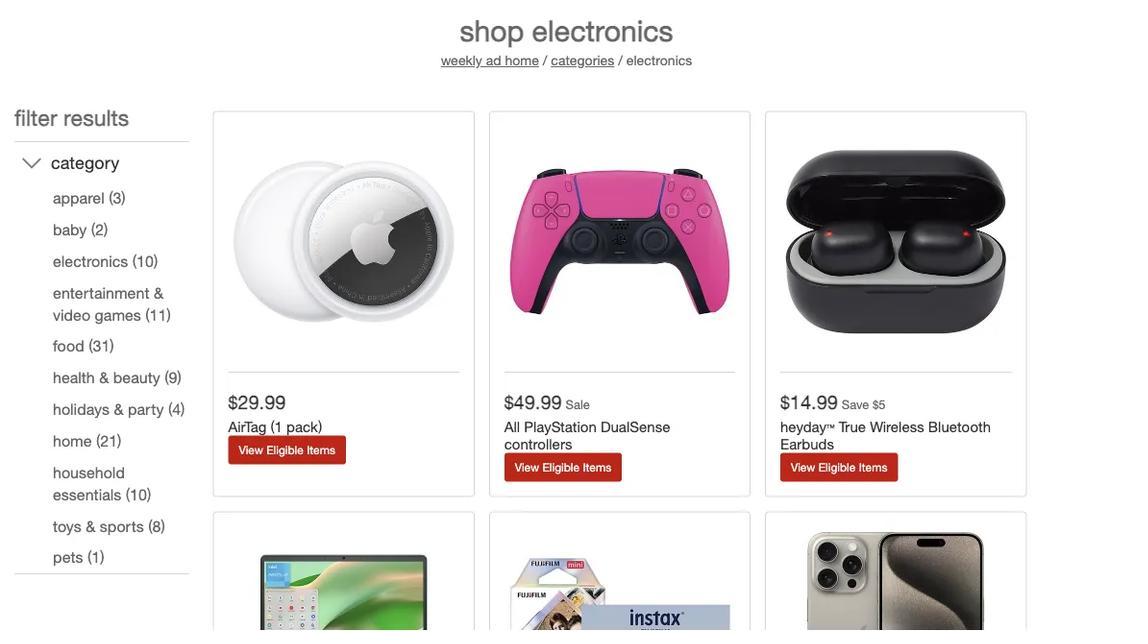 Task type: describe. For each thing, give the bounding box(es) containing it.
0 vertical spatial (10)
[[132, 252, 158, 271]]

(31)
[[89, 337, 114, 356]]

controllers
[[505, 435, 573, 453]]

1 vertical spatial electronics
[[627, 52, 693, 69]]

toys
[[53, 517, 82, 536]]

2 / from the left
[[619, 52, 623, 69]]

items inside $14.99 save $5 heyday™ true wireless bluetooth earbuds view eligible items
[[859, 460, 888, 475]]

holidays
[[53, 400, 110, 419]]

items inside $49.99 sale all playstation dualsense controllers view eligible items
[[583, 460, 612, 475]]

hp 14" chromebook laptop image
[[228, 527, 459, 632]]

pets
[[53, 549, 83, 568]]

filter results
[[14, 104, 129, 131]]

(10) inside household essentials (10)
[[126, 486, 151, 504]]

weekly ad home link
[[441, 52, 539, 69]]

pack)
[[287, 418, 322, 436]]

heyday™ true wireless bluetooth earbuds image
[[781, 126, 1012, 358]]

household
[[53, 464, 125, 482]]

airtag
[[228, 418, 267, 436]]

(1)
[[87, 549, 104, 568]]

heyday™ true wireless bluetooth earbuds link
[[781, 418, 1012, 453]]

$14.99
[[781, 390, 839, 413]]

all playstation dualsense controllers image
[[505, 126, 736, 358]]

video
[[53, 306, 91, 324]]

entertainment
[[53, 284, 150, 302]]

(1
[[271, 418, 283, 436]]

1 / from the left
[[543, 52, 548, 69]]

(2)
[[91, 220, 108, 239]]

airtag (1 pack) link
[[228, 418, 459, 436]]

baby
[[53, 220, 87, 239]]

food (31)
[[53, 337, 114, 356]]

$29.99 airtag (1 pack) view eligible items
[[228, 390, 336, 458]]

party
[[128, 400, 164, 419]]

& for toys
[[86, 517, 96, 536]]

heyday™
[[781, 418, 835, 436]]

$49.99 sale all playstation dualsense controllers view eligible items
[[505, 390, 671, 475]]

earbuds
[[781, 435, 835, 453]]

all playstation dualsense controllers link
[[505, 418, 736, 453]]

(3)
[[109, 189, 126, 208]]

essentials
[[53, 486, 122, 504]]

sale
[[566, 396, 590, 412]]

categories
[[551, 52, 615, 69]]

beauty
[[113, 369, 160, 388]]

0 vertical spatial electronics
[[532, 13, 674, 48]]

toys & sports (8)
[[53, 517, 165, 536]]

(21)
[[96, 432, 122, 451]]

view inside $29.99 airtag (1 pack) view eligible items
[[239, 443, 263, 458]]

results
[[64, 104, 129, 131]]

$49.99
[[505, 390, 562, 413]]

shop
[[460, 13, 524, 48]]

$29.99
[[228, 390, 286, 413]]

(9)
[[165, 369, 182, 388]]

baby (2)
[[53, 220, 108, 239]]



Task type: locate. For each thing, give the bounding box(es) containing it.
electronics down (2)
[[53, 252, 128, 271]]

/
[[543, 52, 548, 69], [619, 52, 623, 69]]

electronics (10)
[[53, 252, 158, 271]]

category
[[51, 152, 119, 173]]

/ left categories link
[[543, 52, 548, 69]]

iphone® 15 pro image
[[781, 527, 1012, 632]]

1 horizontal spatial eligible
[[543, 460, 580, 475]]

items
[[307, 443, 336, 458], [583, 460, 612, 475], [859, 460, 888, 475]]

&
[[154, 284, 164, 302], [99, 369, 109, 388], [114, 400, 124, 419], [86, 517, 96, 536]]

shop electronics weekly ad home / categories / electronics
[[441, 13, 693, 69]]

(11)
[[145, 306, 171, 324]]

& for entertainment
[[154, 284, 164, 302]]

view
[[239, 443, 263, 458], [515, 460, 540, 475], [791, 460, 816, 475]]

(8)
[[148, 517, 165, 536]]

playstation
[[524, 418, 597, 436]]

$14.99 save $5 heyday™ true wireless bluetooth earbuds view eligible items
[[781, 390, 992, 475]]

items down the heyday™ true wireless bluetooth earbuds link
[[859, 460, 888, 475]]

& right health
[[99, 369, 109, 388]]

0 horizontal spatial items
[[307, 443, 336, 458]]

& for holidays
[[114, 400, 124, 419]]

& left party
[[114, 400, 124, 419]]

(10) up entertainment & video games (11)
[[132, 252, 158, 271]]

eligible down earbuds
[[819, 460, 856, 475]]

food
[[53, 337, 84, 356]]

0 horizontal spatial view
[[239, 443, 263, 458]]

eligible inside $29.99 airtag (1 pack) view eligible items
[[267, 443, 304, 458]]

1 horizontal spatial items
[[583, 460, 612, 475]]

apparel (3)
[[53, 189, 126, 208]]

(10) up sports
[[126, 486, 151, 504]]

wireless
[[870, 418, 925, 436]]

items down pack)
[[307, 443, 336, 458]]

category button
[[14, 142, 189, 183]]

health & beauty (9)
[[53, 369, 182, 388]]

eligible down (1
[[267, 443, 304, 458]]

view down earbuds
[[791, 460, 816, 475]]

electronics right categories
[[627, 52, 693, 69]]

1 horizontal spatial view
[[515, 460, 540, 475]]

home (21)
[[53, 432, 122, 451]]

save
[[842, 396, 870, 412]]

1 horizontal spatial home
[[505, 52, 539, 69]]

0 horizontal spatial home
[[53, 432, 92, 451]]

home down holidays
[[53, 432, 92, 451]]

weekly
[[441, 52, 483, 69]]

(4)
[[168, 400, 185, 419]]

all
[[505, 418, 520, 436]]

0 horizontal spatial /
[[543, 52, 548, 69]]

health
[[53, 369, 95, 388]]

electronics up categories
[[532, 13, 674, 48]]

airtag (1 pack) image
[[228, 126, 459, 358]]

sports
[[100, 517, 144, 536]]

holidays & party (4)
[[53, 400, 185, 419]]

apparel
[[53, 189, 105, 208]]

& inside entertainment & video games (11)
[[154, 284, 164, 302]]

(10)
[[132, 252, 158, 271], [126, 486, 151, 504]]

true
[[839, 418, 866, 436]]

& right toys
[[86, 517, 96, 536]]

items inside $29.99 airtag (1 pack) view eligible items
[[307, 443, 336, 458]]

view inside $49.99 sale all playstation dualsense controllers view eligible items
[[515, 460, 540, 475]]

1 horizontal spatial /
[[619, 52, 623, 69]]

ad
[[486, 52, 502, 69]]

home right ad on the top left of the page
[[505, 52, 539, 69]]

eligible down controllers
[[543, 460, 580, 475]]

categories link
[[551, 52, 615, 69]]

filter
[[14, 104, 57, 131]]

bluetooth
[[929, 418, 992, 436]]

pets (1)
[[53, 549, 104, 568]]

2 horizontal spatial view
[[791, 460, 816, 475]]

eligible inside $49.99 sale all playstation dualsense controllers view eligible items
[[543, 460, 580, 475]]

& up (11)
[[154, 284, 164, 302]]

2 horizontal spatial eligible
[[819, 460, 856, 475]]

2 vertical spatial electronics
[[53, 252, 128, 271]]

chevron right image
[[22, 154, 41, 173]]

view down the airtag
[[239, 443, 263, 458]]

view down controllers
[[515, 460, 540, 475]]

entertainment & video games (11)
[[53, 284, 171, 324]]

1 vertical spatial (10)
[[126, 486, 151, 504]]

instax mini value pack film image
[[505, 527, 736, 632]]

1 vertical spatial home
[[53, 432, 92, 451]]

eligible inside $14.99 save $5 heyday™ true wireless bluetooth earbuds view eligible items
[[819, 460, 856, 475]]

household essentials (10)
[[53, 464, 151, 504]]

electronics
[[532, 13, 674, 48], [627, 52, 693, 69], [53, 252, 128, 271]]

eligible
[[267, 443, 304, 458], [543, 460, 580, 475], [819, 460, 856, 475]]

0 vertical spatial home
[[505, 52, 539, 69]]

2 horizontal spatial items
[[859, 460, 888, 475]]

games
[[95, 306, 141, 324]]

view inside $14.99 save $5 heyday™ true wireless bluetooth earbuds view eligible items
[[791, 460, 816, 475]]

dualsense
[[601, 418, 671, 436]]

0 horizontal spatial eligible
[[267, 443, 304, 458]]

items down all playstation dualsense controllers link
[[583, 460, 612, 475]]

$5
[[873, 396, 886, 412]]

home inside shop electronics weekly ad home / categories / electronics
[[505, 52, 539, 69]]

home
[[505, 52, 539, 69], [53, 432, 92, 451]]

& for health
[[99, 369, 109, 388]]

/ right categories
[[619, 52, 623, 69]]



